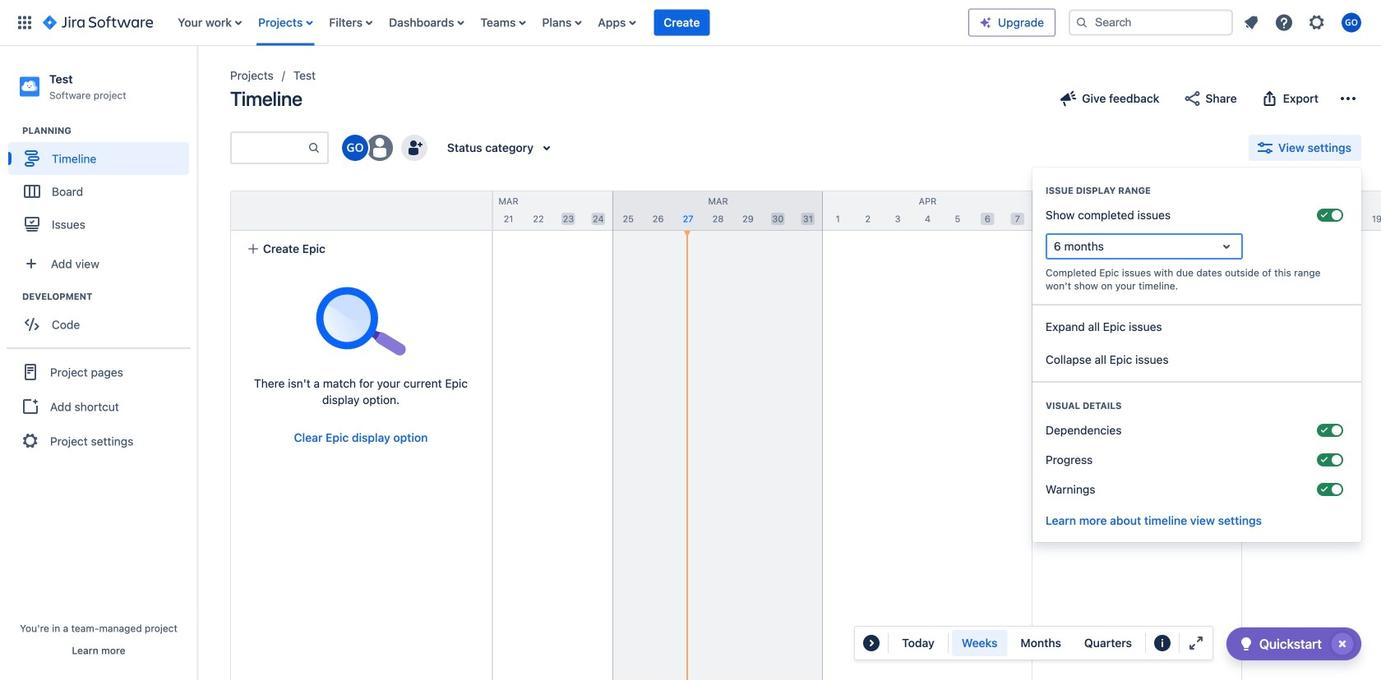 Task type: describe. For each thing, give the bounding box(es) containing it.
check image
[[1236, 635, 1256, 654]]

settings image
[[1307, 13, 1327, 32]]

sidebar navigation image
[[179, 66, 215, 99]]

dismiss quickstart image
[[1330, 631, 1356, 658]]

Search field
[[1069, 9, 1233, 36]]

open image
[[1217, 237, 1237, 257]]

1 column header from the left
[[194, 192, 404, 230]]

2 column header from the left
[[404, 192, 613, 230]]

1 horizontal spatial list
[[1237, 8, 1371, 37]]

issue display range group
[[1033, 168, 1362, 304]]

planning image
[[2, 121, 22, 141]]

legend image
[[1153, 634, 1172, 654]]

3 column header from the left
[[613, 192, 823, 230]]

help image
[[1274, 13, 1294, 32]]

search image
[[1075, 16, 1089, 29]]

row group inside timeline grid
[[230, 191, 492, 231]]

appswitcher icon image
[[15, 13, 35, 32]]

timeline grid
[[194, 191, 1381, 681]]



Task type: locate. For each thing, give the bounding box(es) containing it.
banner
[[0, 0, 1381, 46]]

column header
[[194, 192, 404, 230], [404, 192, 613, 230], [613, 192, 823, 230], [823, 192, 1033, 230], [1033, 192, 1242, 230], [1242, 192, 1381, 230]]

visual details group
[[1033, 382, 1362, 513]]

notifications image
[[1242, 13, 1261, 32]]

5 column header from the left
[[1033, 192, 1242, 230]]

export icon image
[[1260, 89, 1280, 109]]

list
[[170, 0, 969, 46], [1237, 8, 1371, 37]]

primary element
[[10, 0, 969, 46]]

None search field
[[1069, 9, 1233, 36]]

row group
[[230, 191, 492, 231]]

6 column header from the left
[[1242, 192, 1381, 230]]

sidebar element
[[0, 46, 197, 681]]

row inside timeline grid
[[231, 192, 492, 231]]

Search timeline text field
[[232, 133, 308, 163]]

development image
[[2, 287, 22, 307]]

your profile and settings image
[[1342, 13, 1362, 32]]

4 column header from the left
[[823, 192, 1033, 230]]

row
[[231, 192, 492, 231]]

0 horizontal spatial list
[[170, 0, 969, 46]]

enter full screen image
[[1186, 634, 1206, 654]]

add people image
[[405, 138, 424, 158]]

group
[[8, 124, 197, 246], [8, 290, 197, 346], [1033, 304, 1362, 382], [7, 348, 191, 465], [952, 631, 1142, 657]]

list item
[[654, 0, 710, 46]]

heading
[[22, 124, 197, 137], [1033, 184, 1362, 197], [22, 290, 197, 304], [1033, 400, 1362, 413]]

jira software image
[[43, 13, 153, 32], [43, 13, 153, 32]]



Task type: vqa. For each thing, say whether or not it's contained in the screenshot.
Project Avatar
no



